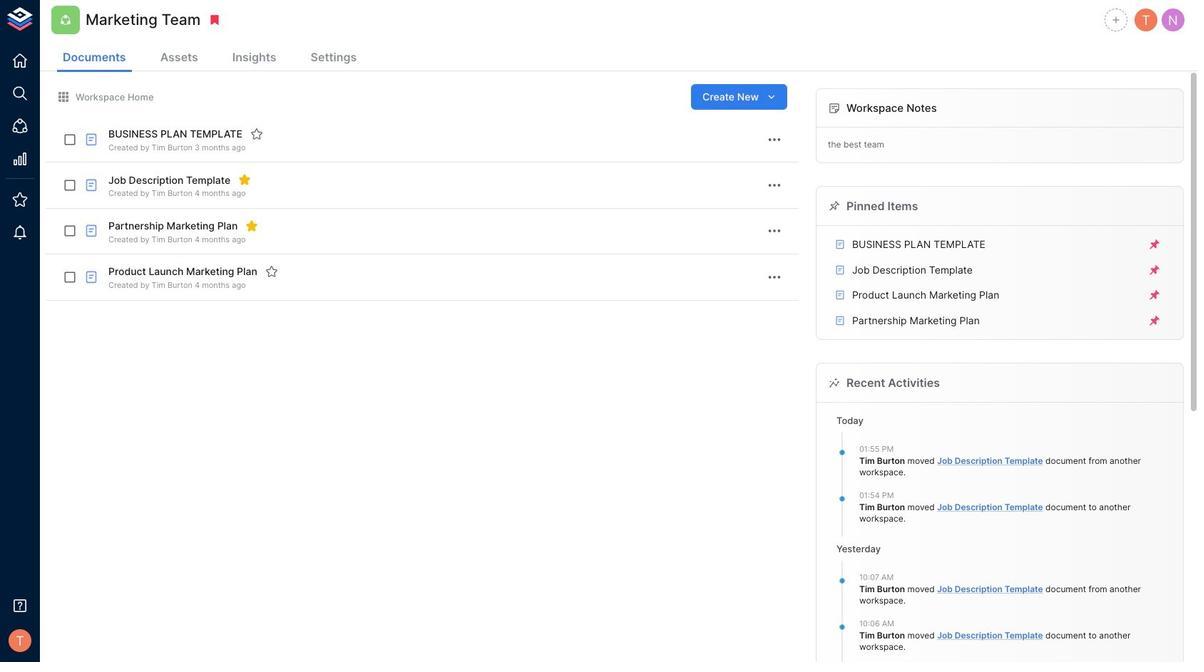 Task type: vqa. For each thing, say whether or not it's contained in the screenshot.
2nd Unpin icon from the top
yes



Task type: describe. For each thing, give the bounding box(es) containing it.
favorite image
[[250, 128, 263, 141]]

favorite image
[[265, 265, 278, 278]]

remove bookmark image
[[209, 14, 221, 26]]

1 unpin image from the top
[[1148, 238, 1161, 251]]

1 vertical spatial remove favorite image
[[246, 220, 258, 232]]

0 vertical spatial remove favorite image
[[238, 174, 251, 186]]



Task type: locate. For each thing, give the bounding box(es) containing it.
2 vertical spatial unpin image
[[1148, 289, 1161, 302]]

1 vertical spatial unpin image
[[1148, 264, 1161, 276]]

unpin image
[[1148, 238, 1161, 251], [1148, 264, 1161, 276], [1148, 289, 1161, 302]]

2 unpin image from the top
[[1148, 264, 1161, 276]]

3 unpin image from the top
[[1148, 289, 1161, 302]]

remove favorite image
[[238, 174, 251, 186], [246, 220, 258, 232]]

0 vertical spatial unpin image
[[1148, 238, 1161, 251]]

unpin image
[[1148, 314, 1161, 327]]



